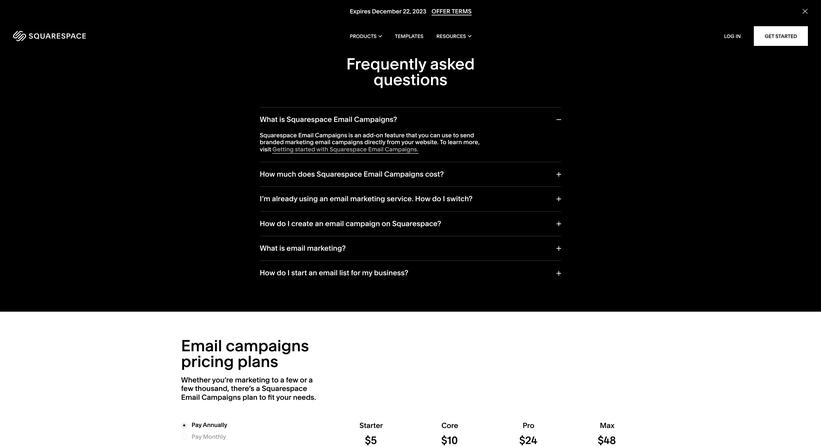 Task type: describe. For each thing, give the bounding box(es) containing it.
does
[[298, 170, 315, 179]]

$10
[[442, 434, 458, 447]]

your inside whether you're marketing to a few or a few thousand, there's a squarespace email campaigns plan to fit your needs.
[[276, 393, 292, 402]]

campaigns inside squarespace email campaigns is an add-on feature that you can use to send branded marketing email campaigns directly from your website. to learn more, visit
[[315, 132, 347, 139]]

marketing inside squarespace email campaigns is an add-on feature that you can use to send branded marketing email campaigns directly from your website. to learn more, visit
[[285, 139, 314, 146]]

what is email marketing?
[[260, 244, 346, 253]]

already
[[272, 195, 298, 203]]

products button
[[350, 23, 382, 49]]

campaigns.
[[385, 146, 419, 153]]

add-
[[363, 132, 376, 139]]

what for what is squarespace email campaigns?
[[260, 115, 278, 124]]

to
[[440, 139, 447, 146]]

1 vertical spatial on
[[382, 219, 391, 228]]

1 horizontal spatial to
[[272, 376, 279, 385]]

what for what is email marketing?
[[260, 244, 278, 253]]

that
[[406, 132, 417, 139]]

my
[[362, 269, 373, 278]]

asked
[[430, 54, 475, 73]]

switch?
[[447, 195, 473, 203]]

create
[[292, 219, 314, 228]]

how much does squarespace email campaigns cost?
[[260, 170, 444, 179]]

how do i create an email campaign on squarespace?
[[260, 219, 442, 228]]

list
[[340, 269, 350, 278]]

directly
[[365, 139, 386, 146]]

your inside squarespace email campaigns is an add-on feature that you can use to send branded marketing email campaigns directly from your website. to learn more, visit
[[402, 139, 414, 146]]

can
[[430, 132, 441, 139]]

core
[[442, 422, 459, 430]]

annually
[[203, 422, 228, 429]]

how for how do i create an email campaign on squarespace?
[[260, 219, 275, 228]]

get started link
[[755, 26, 809, 46]]

email inside squarespace email campaigns is an add-on feature that you can use to send branded marketing email campaigns directly from your website. to learn more, visit
[[315, 139, 331, 146]]

starter
[[360, 422, 383, 430]]

service.
[[387, 195, 414, 203]]

an for start
[[309, 269, 317, 278]]

2 horizontal spatial a
[[309, 376, 313, 385]]

is for what is squarespace email campaigns?
[[280, 115, 285, 124]]

offer terms
[[432, 8, 472, 15]]

with
[[317, 146, 329, 153]]

fit
[[268, 393, 275, 402]]

squarespace logo link
[[13, 31, 172, 41]]

campaigns?
[[354, 115, 397, 124]]

1 horizontal spatial few
[[286, 376, 298, 385]]

how do i start an email list for my business?
[[260, 269, 409, 278]]

pricing
[[181, 352, 234, 371]]

to inside squarespace email campaigns is an add-on feature that you can use to send branded marketing email campaigns directly from your website. to learn more, visit
[[454, 132, 459, 139]]

pro
[[523, 422, 535, 430]]

i for how do i create an email campaign on squarespace?
[[288, 219, 290, 228]]

feature
[[385, 132, 405, 139]]

2023
[[413, 8, 426, 15]]

email campaigns pricing plans
[[181, 336, 309, 371]]

$7
[[366, 434, 377, 447]]

campaigns inside email campaigns pricing plans
[[226, 336, 309, 356]]

getting started with squarespace email campaigns.
[[273, 146, 419, 153]]

pay for pay annually
[[192, 422, 202, 429]]

0 horizontal spatial a
[[256, 385, 260, 393]]

pay for pay monthly
[[192, 433, 202, 441]]

i'm already using an email marketing service. how do i switch?
[[260, 195, 473, 203]]

learn
[[448, 139, 462, 146]]

you
[[419, 132, 429, 139]]

0 horizontal spatial to
[[259, 393, 266, 402]]

from
[[387, 139, 401, 146]]

needs.
[[293, 393, 316, 402]]

get
[[765, 33, 775, 39]]

0 vertical spatial i
[[443, 195, 445, 203]]

i'm
[[260, 195, 270, 203]]

campaigns inside squarespace email campaigns is an add-on feature that you can use to send branded marketing email campaigns directly from your website. to learn more, visit
[[332, 139, 363, 146]]

pay monthly button
[[181, 433, 226, 441]]

pay annually
[[192, 422, 228, 429]]

using
[[299, 195, 318, 203]]

getting
[[273, 146, 294, 153]]

you're
[[212, 376, 233, 385]]

on inside squarespace email campaigns is an add-on feature that you can use to send branded marketing email campaigns directly from your website. to learn more, visit
[[376, 132, 384, 139]]

plans
[[238, 352, 278, 371]]

frequently
[[347, 54, 427, 73]]

visit
[[260, 146, 271, 153]]

marketing?
[[307, 244, 346, 253]]

i for how do i start an email list for my business?
[[288, 269, 290, 278]]

squarespace?
[[393, 219, 442, 228]]

start
[[292, 269, 307, 278]]

thousand,
[[195, 385, 229, 393]]

getting started with squarespace email campaigns. link
[[273, 146, 419, 154]]

log             in link
[[725, 33, 741, 39]]

december
[[372, 8, 402, 15]]

marketing inside whether you're marketing to a few or a few thousand, there's a squarespace email campaigns plan to fit your needs.
[[235, 376, 270, 385]]

do for how do i create an email campaign on squarespace?
[[277, 219, 286, 228]]

log             in
[[725, 33, 741, 39]]

$34
[[520, 434, 538, 447]]

much
[[277, 170, 296, 179]]



Task type: locate. For each thing, give the bounding box(es) containing it.
1 vertical spatial marketing
[[350, 195, 385, 203]]

squarespace email campaigns is an add-on feature that you can use to send branded marketing email campaigns directly from your website. to learn more, visit
[[260, 132, 480, 153]]

offer terms link
[[432, 8, 472, 15]]

website.
[[415, 139, 439, 146]]

an right "using"
[[320, 195, 328, 203]]

is for what is email marketing?
[[280, 244, 285, 253]]

1 vertical spatial do
[[277, 219, 286, 228]]

0 horizontal spatial marketing
[[235, 376, 270, 385]]

0 vertical spatial campaigns
[[315, 132, 347, 139]]

or
[[300, 376, 307, 385]]

on
[[376, 132, 384, 139], [382, 219, 391, 228]]

a left or
[[280, 376, 285, 385]]

do left start
[[277, 269, 286, 278]]

1 vertical spatial is
[[349, 132, 353, 139]]

templates
[[395, 33, 424, 39]]

questions
[[374, 70, 448, 89]]

templates link
[[395, 23, 424, 49]]

0 vertical spatial to
[[454, 132, 459, 139]]

marketing left "with"
[[285, 139, 314, 146]]

an for is
[[355, 132, 362, 139]]

to right use
[[454, 132, 459, 139]]

1 vertical spatial what
[[260, 244, 278, 253]]

started
[[776, 33, 798, 39]]

what is squarespace email campaigns?
[[260, 115, 397, 124]]

1 horizontal spatial campaigns
[[332, 139, 363, 146]]

i left the create
[[288, 219, 290, 228]]

whether
[[181, 376, 211, 385]]

$68
[[598, 434, 617, 447]]

22,
[[403, 8, 411, 15]]

how down i'm
[[260, 219, 275, 228]]

do left the create
[[277, 219, 286, 228]]

1 vertical spatial campaigns
[[385, 170, 424, 179]]

1 horizontal spatial your
[[402, 139, 414, 146]]

do
[[433, 195, 442, 203], [277, 219, 286, 228], [277, 269, 286, 278]]

an right the create
[[315, 219, 324, 228]]

1 horizontal spatial a
[[280, 376, 285, 385]]

few left or
[[286, 376, 298, 385]]

1 vertical spatial campaigns
[[226, 336, 309, 356]]

branded
[[260, 139, 284, 146]]

how right service.
[[416, 195, 431, 203]]

2 what from the top
[[260, 244, 278, 253]]

0 vertical spatial campaigns
[[332, 139, 363, 146]]

to
[[454, 132, 459, 139], [272, 376, 279, 385], [259, 393, 266, 402]]

there's
[[231, 385, 255, 393]]

i left start
[[288, 269, 290, 278]]

2 vertical spatial marketing
[[235, 376, 270, 385]]

few left thousand,
[[181, 385, 193, 393]]

1 vertical spatial to
[[272, 376, 279, 385]]

1 what from the top
[[260, 115, 278, 124]]

marketing
[[285, 139, 314, 146], [350, 195, 385, 203], [235, 376, 270, 385]]

your right from
[[402, 139, 414, 146]]

email up marketing?
[[325, 219, 344, 228]]

email up start
[[287, 244, 306, 253]]

0 horizontal spatial few
[[181, 385, 193, 393]]

email
[[334, 115, 353, 124], [298, 132, 314, 139], [368, 146, 384, 153], [364, 170, 383, 179], [181, 336, 222, 356], [181, 393, 200, 402]]

on right campaign
[[382, 219, 391, 228]]

how left start
[[260, 269, 275, 278]]

0 horizontal spatial campaigns
[[202, 393, 241, 402]]

0 vertical spatial marketing
[[285, 139, 314, 146]]

0 horizontal spatial your
[[276, 393, 292, 402]]

email left list at bottom left
[[319, 269, 338, 278]]

resources
[[437, 33, 466, 39]]

a right or
[[309, 376, 313, 385]]

do for how do i start an email list for my business?
[[277, 269, 286, 278]]

1 vertical spatial pay
[[192, 433, 202, 441]]

0 horizontal spatial campaigns
[[226, 336, 309, 356]]

how for how much does squarespace email campaigns cost?
[[260, 170, 275, 179]]

1 horizontal spatial marketing
[[285, 139, 314, 146]]

squarespace inside whether you're marketing to a few or a few thousand, there's a squarespace email campaigns plan to fit your needs.
[[262, 385, 307, 393]]

do left the switch? on the right top of the page
[[433, 195, 442, 203]]

get started
[[765, 33, 798, 39]]

how left much
[[260, 170, 275, 179]]

i left the switch? on the right top of the page
[[443, 195, 445, 203]]

business?
[[374, 269, 409, 278]]

for
[[351, 269, 361, 278]]

to left fit
[[259, 393, 266, 402]]

0 vertical spatial is
[[280, 115, 285, 124]]

an inside squarespace email campaigns is an add-on feature that you can use to send branded marketing email campaigns directly from your website. to learn more, visit
[[355, 132, 362, 139]]

expires december 22, 2023
[[350, 8, 426, 15]]

2 vertical spatial to
[[259, 393, 266, 402]]

2 vertical spatial campaigns
[[202, 393, 241, 402]]

an left "add-"
[[355, 132, 362, 139]]

2 vertical spatial do
[[277, 269, 286, 278]]

how
[[260, 170, 275, 179], [416, 195, 431, 203], [260, 219, 275, 228], [260, 269, 275, 278]]

1 vertical spatial i
[[288, 219, 290, 228]]

frequently asked questions
[[347, 54, 475, 89]]

how for how do i start an email list for my business?
[[260, 269, 275, 278]]

squarespace inside squarespace email campaigns is an add-on feature that you can use to send branded marketing email campaigns directly from your website. to learn more, visit
[[260, 132, 297, 139]]

pay inside button
[[192, 422, 202, 429]]

1 vertical spatial your
[[276, 393, 292, 402]]

use
[[442, 132, 452, 139]]

on left feature on the left of page
[[376, 132, 384, 139]]

squarespace
[[287, 115, 332, 124], [260, 132, 297, 139], [330, 146, 367, 153], [317, 170, 362, 179], [262, 385, 307, 393]]

2 horizontal spatial to
[[454, 132, 459, 139]]

is
[[280, 115, 285, 124], [349, 132, 353, 139], [280, 244, 285, 253]]

to up fit
[[272, 376, 279, 385]]

2 horizontal spatial campaigns
[[385, 170, 424, 179]]

resources button
[[437, 23, 472, 49]]

send
[[461, 132, 475, 139]]

email
[[315, 139, 331, 146], [330, 195, 349, 203], [325, 219, 344, 228], [287, 244, 306, 253], [319, 269, 338, 278]]

a
[[280, 376, 285, 385], [309, 376, 313, 385], [256, 385, 260, 393]]

plan
[[243, 393, 258, 402]]

2 horizontal spatial marketing
[[350, 195, 385, 203]]

0 vertical spatial what
[[260, 115, 278, 124]]

campaigns down the you're at the left bottom of page
[[202, 393, 241, 402]]

email down what is squarespace email campaigns?
[[315, 139, 331, 146]]

started
[[295, 146, 315, 153]]

monthly
[[203, 433, 226, 441]]

pay up pay monthly button
[[192, 422, 202, 429]]

offer
[[432, 8, 451, 15]]

max
[[600, 422, 615, 430]]

more,
[[464, 139, 480, 146]]

0 vertical spatial your
[[402, 139, 414, 146]]

2 vertical spatial i
[[288, 269, 290, 278]]

marketing up plan
[[235, 376, 270, 385]]

campaigns
[[332, 139, 363, 146], [226, 336, 309, 356]]

email inside squarespace email campaigns is an add-on feature that you can use to send branded marketing email campaigns directly from your website. to learn more, visit
[[298, 132, 314, 139]]

pay monthly
[[192, 433, 226, 441]]

whether you're marketing to a few or a few thousand, there's a squarespace email campaigns plan to fit your needs.
[[181, 376, 316, 402]]

campaigns down campaigns.
[[385, 170, 424, 179]]

1 horizontal spatial campaigns
[[315, 132, 347, 139]]

expires
[[350, 8, 371, 15]]

few
[[286, 376, 298, 385], [181, 385, 193, 393]]

an right start
[[309, 269, 317, 278]]

$24
[[520, 434, 538, 447]]

in
[[736, 33, 741, 39]]

marketing up campaign
[[350, 195, 385, 203]]

your right fit
[[276, 393, 292, 402]]

squarespace logo image
[[13, 31, 86, 41]]

is inside squarespace email campaigns is an add-on feature that you can use to send branded marketing email campaigns directly from your website. to learn more, visit
[[349, 132, 353, 139]]

0 vertical spatial on
[[376, 132, 384, 139]]

a right there's
[[256, 385, 260, 393]]

0 vertical spatial do
[[433, 195, 442, 203]]

campaigns inside whether you're marketing to a few or a few thousand, there's a squarespace email campaigns plan to fit your needs.
[[202, 393, 241, 402]]

campaign
[[346, 219, 380, 228]]

what
[[260, 115, 278, 124], [260, 244, 278, 253]]

2 vertical spatial is
[[280, 244, 285, 253]]

terms
[[452, 8, 472, 15]]

pay down pay annually
[[192, 433, 202, 441]]

email inside whether you're marketing to a few or a few thousand, there's a squarespace email campaigns plan to fit your needs.
[[181, 393, 200, 402]]

2 pay from the top
[[192, 433, 202, 441]]

an for create
[[315, 219, 324, 228]]

an
[[355, 132, 362, 139], [320, 195, 328, 203], [315, 219, 324, 228], [309, 269, 317, 278]]

$5
[[365, 434, 377, 447]]

$14
[[442, 434, 458, 447]]

1 pay from the top
[[192, 422, 202, 429]]

0 vertical spatial pay
[[192, 422, 202, 429]]

email inside email campaigns pricing plans
[[181, 336, 222, 356]]

pay annually button
[[181, 422, 259, 430]]

email up how do i create an email campaign on squarespace?
[[330, 195, 349, 203]]

log
[[725, 33, 735, 39]]

campaigns down what is squarespace email campaigns?
[[315, 132, 347, 139]]

cost?
[[426, 170, 444, 179]]

products
[[350, 33, 377, 39]]

$48
[[598, 434, 616, 447]]



Task type: vqa. For each thing, say whether or not it's contained in the screenshot.
Needs.
yes



